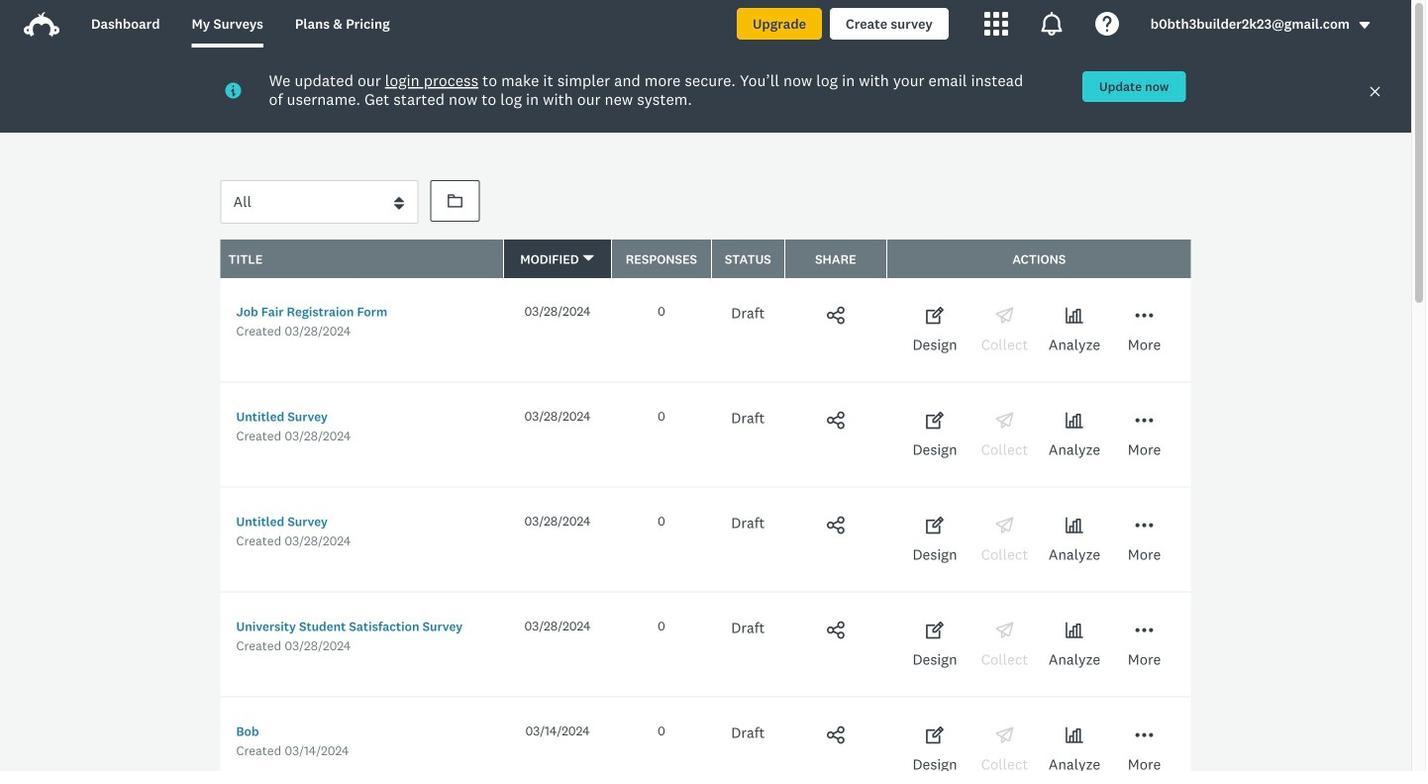 Task type: locate. For each thing, give the bounding box(es) containing it.
0 horizontal spatial products icon image
[[985, 12, 1008, 36]]

products icon image
[[985, 12, 1008, 36], [1040, 12, 1064, 36]]

x image
[[1369, 85, 1382, 98]]

1 horizontal spatial products icon image
[[1040, 12, 1064, 36]]

dropdown arrow image
[[1358, 18, 1372, 32]]

surveymonkey logo image
[[24, 12, 59, 37]]



Task type: describe. For each thing, give the bounding box(es) containing it.
2 products icon image from the left
[[1040, 12, 1064, 36]]

help icon image
[[1096, 12, 1119, 36]]

1 products icon image from the left
[[985, 12, 1008, 36]]



Task type: vqa. For each thing, say whether or not it's contained in the screenshot.
products icon
yes



